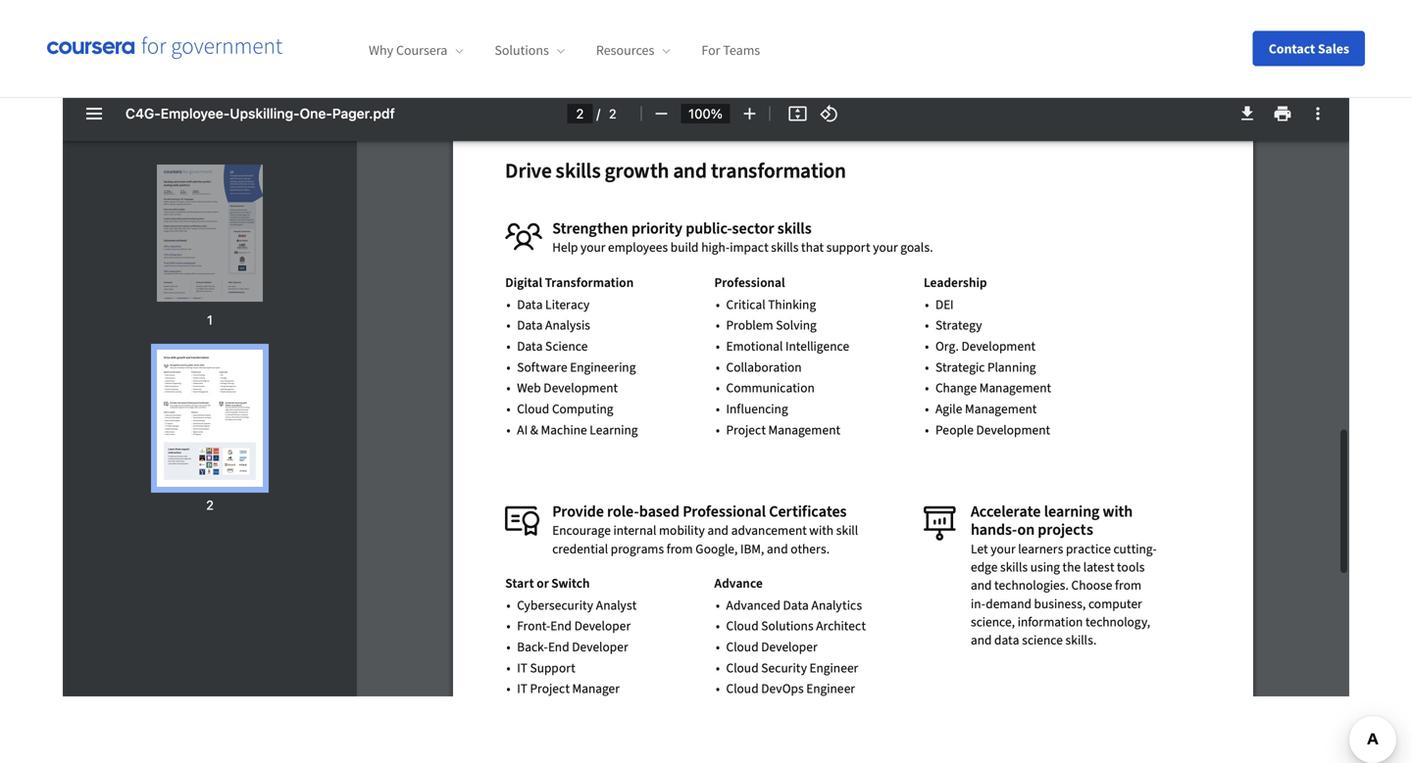 Task type: locate. For each thing, give the bounding box(es) containing it.
solutions link
[[495, 41, 565, 59]]

contact
[[1269, 40, 1315, 57]]

for teams link
[[702, 41, 760, 59]]

solutions
[[495, 41, 549, 59]]

teams
[[723, 41, 760, 59]]

sales
[[1318, 40, 1349, 57]]

why coursera link
[[369, 41, 463, 59]]

for
[[702, 41, 720, 59]]

for teams
[[702, 41, 760, 59]]

coursera for government image
[[47, 37, 282, 60]]



Task type: describe. For each thing, give the bounding box(es) containing it.
coursera
[[396, 41, 448, 59]]

contact sales button
[[1253, 31, 1365, 66]]

why
[[369, 41, 393, 59]]

contact sales
[[1269, 40, 1349, 57]]

why coursera
[[369, 41, 448, 59]]

resources link
[[596, 41, 670, 59]]

resources
[[596, 41, 654, 59]]



Task type: vqa. For each thing, say whether or not it's contained in the screenshot.
solutions 'LINK'
yes



